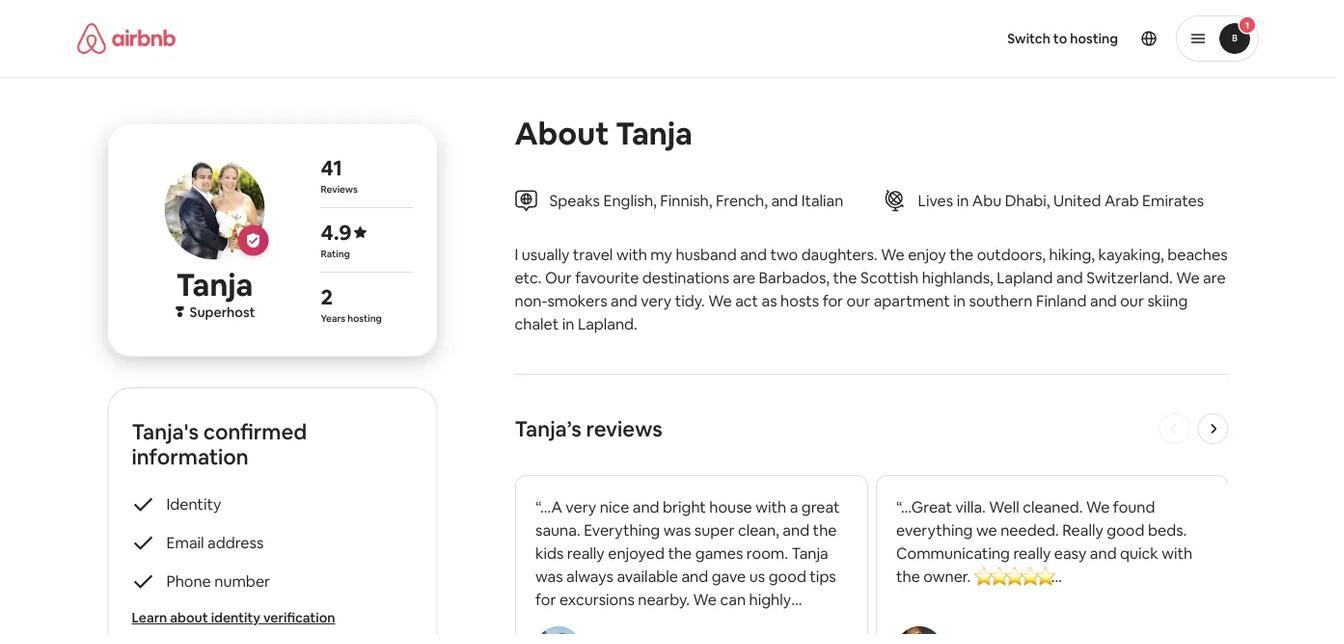 Task type: describe. For each thing, give the bounding box(es) containing it.
"…a very nice and bright house with a great sauna. everything was super clean, and the kids really enjoyed the games room. tanja was always available and gave us good tips for excursions nearby. we can highly recommend the house!…
[[535, 497, 839, 633]]

communicating
[[896, 544, 1010, 563]]

profile element
[[691, 0, 1259, 77]]

hosting for 2
[[348, 312, 382, 325]]

i usually travel with my husband and two daughters. we enjoy the outdoors, hiking, kayaking, beaches etc. our favourite destinations are barbados, the scottish highlands, lapland and switzerland. we are non-smokers and very tidy. we act as hosts for our apartment in southern finland and our skiing chalet in lapland.
[[515, 245, 1231, 334]]

sauna.
[[535, 520, 580, 540]]

everything
[[583, 520, 660, 540]]

we up scottish
[[881, 245, 905, 264]]

years
[[321, 312, 346, 325]]

tanja's reviews
[[515, 415, 663, 443]]

kids
[[535, 544, 563, 563]]

"…great villa. well cleaned. we found everything we needed. really good beds. communicating really easy and quick with the owner. ⭐⭐⭐⭐⭐…
[[896, 497, 1192, 587]]

"…great
[[896, 497, 952, 517]]

needed.
[[1000, 520, 1059, 540]]

we
[[976, 520, 997, 540]]

1 vertical spatial tanja
[[176, 265, 253, 305]]

to
[[1053, 30, 1067, 47]]

and down games
[[681, 567, 708, 587]]

non-
[[515, 291, 547, 311]]

enjoyed
[[608, 544, 664, 563]]

"…a
[[535, 497, 562, 517]]

hosting for switch
[[1070, 30, 1118, 47]]

for inside i usually travel with my husband and two daughters. we enjoy the outdoors, hiking, kayaking, beaches etc. our favourite destinations are barbados, the scottish highlands, lapland and switzerland. we are non-smokers and very tidy. we act as hosts for our apartment in southern finland and our skiing chalet in lapland.
[[823, 291, 843, 311]]

our
[[545, 268, 572, 287]]

i
[[515, 245, 518, 264]]

and down switzerland.
[[1090, 291, 1117, 311]]

and left two
[[740, 245, 767, 264]]

games
[[695, 544, 743, 563]]

usually
[[522, 245, 570, 264]]

1 button
[[1176, 15, 1259, 62]]

with inside i usually travel with my husband and two daughters. we enjoy the outdoors, hiking, kayaking, beaches etc. our favourite destinations are barbados, the scottish highlands, lapland and switzerland. we are non-smokers and very tidy. we act as hosts for our apartment in southern finland and our skiing chalet in lapland.
[[616, 245, 647, 264]]

the up highlands,
[[950, 245, 974, 264]]

email
[[166, 533, 204, 553]]

dhabi,
[[1005, 191, 1050, 210]]

and left italian on the top right of page
[[771, 191, 798, 210]]

⭐⭐⭐⭐⭐…
[[974, 567, 1062, 587]]

recommend
[[535, 613, 622, 633]]

abu
[[972, 191, 1002, 210]]

41
[[321, 154, 342, 181]]

easy
[[1054, 544, 1086, 563]]

2
[[321, 283, 333, 311]]

address
[[208, 533, 264, 553]]

41 reviews
[[321, 154, 358, 195]]

lapland
[[997, 268, 1053, 287]]

available
[[616, 567, 678, 587]]

tanja inside "…a very nice and bright house with a great sauna. everything was super clean, and the kids really enjoyed the games room. tanja was always available and gave us good tips for excursions nearby. we can highly recommend the house!…
[[791, 544, 828, 563]]

owner.
[[923, 567, 970, 587]]

switch
[[1007, 30, 1051, 47]]

we down beaches
[[1176, 268, 1200, 287]]

gave
[[711, 567, 746, 587]]

well
[[989, 497, 1019, 517]]

information
[[132, 443, 249, 471]]

1 vertical spatial in
[[953, 291, 966, 311]]

french,
[[716, 191, 768, 210]]

good inside "…great villa. well cleaned. we found everything we needed. really good beds. communicating really easy and quick with the owner. ⭐⭐⭐⭐⭐…
[[1106, 520, 1144, 540]]

kayaking,
[[1098, 245, 1164, 264]]

tanja's
[[132, 418, 199, 446]]

two
[[770, 245, 798, 264]]

learn about identity verification button
[[132, 609, 413, 628]]

clean,
[[737, 520, 779, 540]]

and down a
[[782, 520, 809, 540]]

1
[[1245, 19, 1250, 31]]

house!…
[[653, 613, 710, 633]]

finland
[[1036, 291, 1087, 311]]

etc.
[[515, 268, 542, 287]]

highly
[[749, 590, 791, 610]]

identity
[[211, 610, 260, 627]]

scottish
[[860, 268, 919, 287]]

apartment
[[874, 291, 950, 311]]

beaches
[[1168, 245, 1228, 264]]

beds.
[[1148, 520, 1186, 540]]

for inside "…a very nice and bright house with a great sauna. everything was super clean, and the kids really enjoyed the games room. tanja was always available and gave us good tips for excursions nearby. we can highly recommend the house!…
[[535, 590, 556, 610]]

identity
[[166, 494, 221, 514]]

act
[[735, 291, 758, 311]]

very inside i usually travel with my husband and two daughters. we enjoy the outdoors, hiking, kayaking, beaches etc. our favourite destinations are barbados, the scottish highlands, lapland and switzerland. we are non-smokers and very tidy. we act as hosts for our apartment in southern finland and our skiing chalet in lapland.
[[641, 291, 672, 311]]

speaks english, finnish, french, and italian
[[549, 191, 844, 210]]

lives in abu dhabi, united arab emirates
[[918, 191, 1204, 210]]

really
[[1062, 520, 1103, 540]]

very inside "…a very nice and bright house with a great sauna. everything was super clean, and the kids really enjoyed the games room. tanja was always available and gave us good tips for excursions nearby. we can highly recommend the house!…
[[565, 497, 596, 517]]

hiking,
[[1049, 245, 1095, 264]]

the down daughters.
[[833, 268, 857, 287]]

we inside "…great villa. well cleaned. we found everything we needed. really good beds. communicating really easy and quick with the owner. ⭐⭐⭐⭐⭐…
[[1086, 497, 1109, 517]]

nice
[[599, 497, 629, 517]]

with inside "…a very nice and bright house with a great sauna. everything was super clean, and the kids really enjoyed the games room. tanja was always available and gave us good tips for excursions nearby. we can highly recommend the house!…
[[755, 497, 786, 517]]

the down the great
[[812, 520, 836, 540]]

house
[[709, 497, 752, 517]]

as
[[762, 291, 777, 311]]



Task type: locate. For each thing, give the bounding box(es) containing it.
we up really
[[1086, 497, 1109, 517]]

1 horizontal spatial are
[[1203, 268, 1226, 287]]

1 our from the left
[[847, 291, 870, 311]]

switch to hosting
[[1007, 30, 1118, 47]]

1 vertical spatial hosting
[[348, 312, 382, 325]]

0 vertical spatial with
[[616, 245, 647, 264]]

bright
[[662, 497, 706, 517]]

2 horizontal spatial with
[[1161, 544, 1192, 563]]

1 vertical spatial good
[[768, 567, 806, 587]]

0 horizontal spatial tanja
[[176, 265, 253, 305]]

1 horizontal spatial really
[[1013, 544, 1050, 563]]

for right hosts
[[823, 291, 843, 311]]

southern
[[969, 291, 1033, 311]]

tidy.
[[675, 291, 705, 311]]

about
[[515, 113, 609, 153]]

really inside "…great villa. well cleaned. we found everything we needed. really good beds. communicating really easy and quick with the owner. ⭐⭐⭐⭐⭐…
[[1013, 544, 1050, 563]]

learn about identity verification
[[132, 610, 335, 627]]

switzerland.
[[1086, 268, 1173, 287]]

our down scottish
[[847, 291, 870, 311]]

1 horizontal spatial good
[[1106, 520, 1144, 540]]

very right "…a
[[565, 497, 596, 517]]

in left abu
[[957, 191, 969, 210]]

the inside "…great villa. well cleaned. we found everything we needed. really good beds. communicating really easy and quick with the owner. ⭐⭐⭐⭐⭐…
[[896, 567, 920, 587]]

0 vertical spatial very
[[641, 291, 672, 311]]

reviews
[[321, 183, 358, 195]]

reviews
[[586, 415, 663, 443]]

hosting right to
[[1070, 30, 1118, 47]]

1 vertical spatial for
[[535, 590, 556, 610]]

my
[[651, 245, 672, 264]]

was down kids
[[535, 567, 563, 587]]

travel
[[573, 245, 613, 264]]

really down needed. at the bottom right
[[1013, 544, 1050, 563]]

1 really from the left
[[567, 544, 604, 563]]

0 vertical spatial hosting
[[1070, 30, 1118, 47]]

with left a
[[755, 497, 786, 517]]

and
[[771, 191, 798, 210], [740, 245, 767, 264], [1056, 268, 1083, 287], [611, 291, 638, 311], [1090, 291, 1117, 311], [632, 497, 659, 517], [782, 520, 809, 540], [1090, 544, 1116, 563], [681, 567, 708, 587]]

us
[[749, 567, 765, 587]]

tanja up the english,
[[615, 113, 693, 153]]

superhost
[[190, 303, 255, 321]]

hosting
[[1070, 30, 1118, 47], [348, 312, 382, 325]]

and inside "…great villa. well cleaned. we found everything we needed. really good beds. communicating really easy and quick with the owner. ⭐⭐⭐⭐⭐…
[[1090, 544, 1116, 563]]

really
[[567, 544, 604, 563], [1013, 544, 1050, 563]]

quick
[[1120, 544, 1158, 563]]

good up highly
[[768, 567, 806, 587]]

highlands,
[[922, 268, 994, 287]]

0 vertical spatial tanja
[[615, 113, 693, 153]]

0 horizontal spatial hosting
[[348, 312, 382, 325]]

very
[[641, 291, 672, 311], [565, 497, 596, 517]]

our
[[847, 291, 870, 311], [1120, 291, 1144, 311]]

for
[[823, 291, 843, 311], [535, 590, 556, 610]]

2 really from the left
[[1013, 544, 1050, 563]]

0 horizontal spatial very
[[565, 497, 596, 517]]

1 horizontal spatial was
[[663, 520, 691, 540]]

for up recommend
[[535, 590, 556, 610]]

1 horizontal spatial with
[[755, 497, 786, 517]]

really up always
[[567, 544, 604, 563]]

the left owner.
[[896, 567, 920, 587]]

0 horizontal spatial was
[[535, 567, 563, 587]]

and down hiking,
[[1056, 268, 1083, 287]]

2 vertical spatial in
[[562, 314, 574, 334]]

and down really
[[1090, 544, 1116, 563]]

the left games
[[668, 544, 692, 563]]

husband
[[676, 245, 737, 264]]

0 horizontal spatial with
[[616, 245, 647, 264]]

with down beds.
[[1161, 544, 1192, 563]]

in down smokers
[[562, 314, 574, 334]]

super
[[694, 520, 734, 540]]

lapland.
[[578, 314, 637, 334]]

1 horizontal spatial very
[[641, 291, 672, 311]]

phone
[[166, 572, 211, 591]]

good inside "…a very nice and bright house with a great sauna. everything was super clean, and the kids really enjoyed the games room. tanja was always available and gave us good tips for excursions nearby. we can highly recommend the house!…
[[768, 567, 806, 587]]

hosting right years
[[348, 312, 382, 325]]

1 horizontal spatial for
[[823, 291, 843, 311]]

learn
[[132, 610, 167, 627]]

tanja
[[615, 113, 693, 153], [176, 265, 253, 305], [791, 544, 828, 563]]

switch to hosting link
[[996, 18, 1130, 59]]

2 vertical spatial with
[[1161, 544, 1192, 563]]

1 horizontal spatial our
[[1120, 291, 1144, 311]]

barbados,
[[759, 268, 830, 287]]

italian
[[801, 191, 844, 210]]

a
[[789, 497, 798, 517]]

2 our from the left
[[1120, 291, 1144, 311]]

we
[[881, 245, 905, 264], [1176, 268, 1200, 287], [708, 291, 732, 311], [1086, 497, 1109, 517], [693, 590, 716, 610]]

nearby.
[[637, 590, 689, 610]]

united
[[1054, 191, 1101, 210]]

1 vertical spatial was
[[535, 567, 563, 587]]

tanja's confirmed information
[[132, 418, 307, 471]]

with inside "…great villa. well cleaned. we found everything we needed. really good beds. communicating really easy and quick with the owner. ⭐⭐⭐⭐⭐…
[[1161, 544, 1192, 563]]

0 horizontal spatial our
[[847, 291, 870, 311]]

verified host image
[[246, 233, 261, 249]]

chalet
[[515, 314, 559, 334]]

was
[[663, 520, 691, 540], [535, 567, 563, 587]]

are down beaches
[[1203, 268, 1226, 287]]

tanja down 'verified host' icon
[[176, 265, 253, 305]]

always
[[566, 567, 613, 587]]

0 vertical spatial good
[[1106, 520, 1144, 540]]

skiing
[[1147, 291, 1188, 311]]

0 vertical spatial was
[[663, 520, 691, 540]]

we left can
[[693, 590, 716, 610]]

finnish,
[[660, 191, 712, 210]]

are
[[733, 268, 755, 287], [1203, 268, 1226, 287]]

0 horizontal spatial for
[[535, 590, 556, 610]]

excursions
[[559, 590, 634, 610]]

email address
[[166, 533, 264, 553]]

great
[[801, 497, 839, 517]]

in down highlands,
[[953, 291, 966, 311]]

1 horizontal spatial hosting
[[1070, 30, 1118, 47]]

and right nice
[[632, 497, 659, 517]]

1 vertical spatial with
[[755, 497, 786, 517]]

0 horizontal spatial are
[[733, 268, 755, 287]]

2 horizontal spatial tanja
[[791, 544, 828, 563]]

we inside "…a very nice and bright house with a great sauna. everything was super clean, and the kids really enjoyed the games room. tanja was always available and gave us good tips for excursions nearby. we can highly recommend the house!…
[[693, 590, 716, 610]]

1 are from the left
[[733, 268, 755, 287]]

about
[[170, 610, 208, 627]]

lives
[[918, 191, 953, 210]]

0 vertical spatial in
[[957, 191, 969, 210]]

in
[[957, 191, 969, 210], [953, 291, 966, 311], [562, 314, 574, 334]]

speaks
[[549, 191, 600, 210]]

really inside "…a very nice and bright house with a great sauna. everything was super clean, and the kids really enjoyed the games room. tanja was always available and gave us good tips for excursions nearby. we can highly recommend the house!…
[[567, 544, 604, 563]]

are up act on the top of page
[[733, 268, 755, 287]]

1 vertical spatial very
[[565, 497, 596, 517]]

2 vertical spatial tanja
[[791, 544, 828, 563]]

with left my
[[616, 245, 647, 264]]

0 vertical spatial for
[[823, 291, 843, 311]]

good down found
[[1106, 520, 1144, 540]]

english,
[[603, 191, 657, 210]]

was down bright
[[663, 520, 691, 540]]

the down nearby.
[[626, 613, 650, 633]]

good
[[1106, 520, 1144, 540], [768, 567, 806, 587]]

tanja user profile image
[[164, 160, 265, 260], [164, 160, 265, 260]]

2 years hosting
[[321, 283, 382, 325]]

our down switzerland.
[[1120, 291, 1144, 311]]

2 are from the left
[[1203, 268, 1226, 287]]

we left act on the top of page
[[708, 291, 732, 311]]

room.
[[746, 544, 788, 563]]

hosting inside the profile 'element'
[[1070, 30, 1118, 47]]

cleaned.
[[1022, 497, 1082, 517]]

confirmed
[[203, 418, 307, 446]]

rating
[[321, 247, 350, 260]]

hosts
[[781, 291, 819, 311]]

hosting inside 2 years hosting
[[348, 312, 382, 325]]

can
[[720, 590, 745, 610]]

very left tidy.
[[641, 291, 672, 311]]

tanja's
[[515, 415, 582, 443]]

about tanja
[[515, 113, 693, 153]]

0 horizontal spatial good
[[768, 567, 806, 587]]

everything
[[896, 520, 972, 540]]

favourite
[[575, 268, 639, 287]]

verification
[[263, 610, 335, 627]]

enjoy
[[908, 245, 946, 264]]

destinations
[[642, 268, 729, 287]]

0 horizontal spatial really
[[567, 544, 604, 563]]

tanja up 'tips'
[[791, 544, 828, 563]]

and up lapland.
[[611, 291, 638, 311]]

arab emirates
[[1105, 191, 1204, 210]]

1 horizontal spatial tanja
[[615, 113, 693, 153]]



Task type: vqa. For each thing, say whether or not it's contained in the screenshot.
Rating
yes



